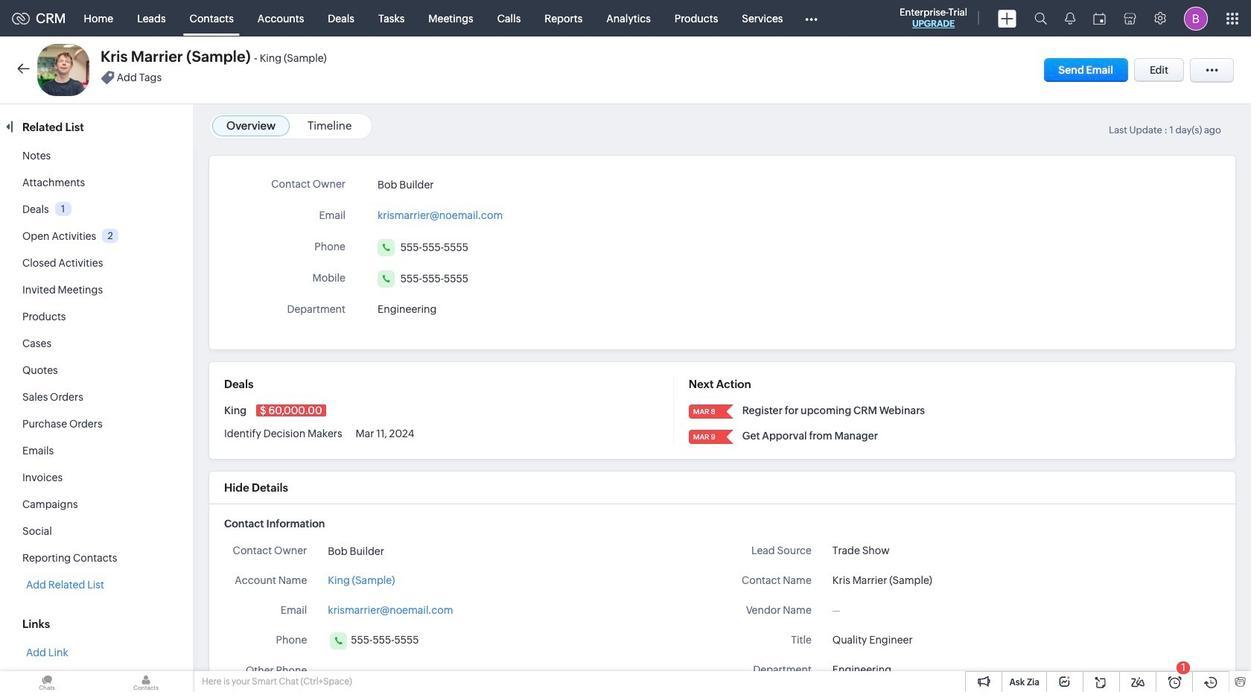 Task type: describe. For each thing, give the bounding box(es) containing it.
profile element
[[1176, 0, 1218, 36]]

contacts image
[[99, 671, 193, 692]]

Other Modules field
[[795, 6, 827, 30]]

calendar image
[[1094, 12, 1107, 24]]

create menu element
[[990, 0, 1026, 36]]

search element
[[1026, 0, 1057, 37]]

create menu image
[[999, 9, 1017, 27]]

search image
[[1035, 12, 1048, 25]]



Task type: vqa. For each thing, say whether or not it's contained in the screenshot.
Calendar 'image'
yes



Task type: locate. For each thing, give the bounding box(es) containing it.
signals element
[[1057, 0, 1085, 37]]

profile image
[[1185, 6, 1209, 30]]

logo image
[[12, 12, 30, 24]]

signals image
[[1066, 12, 1076, 25]]

chats image
[[0, 671, 94, 692]]



